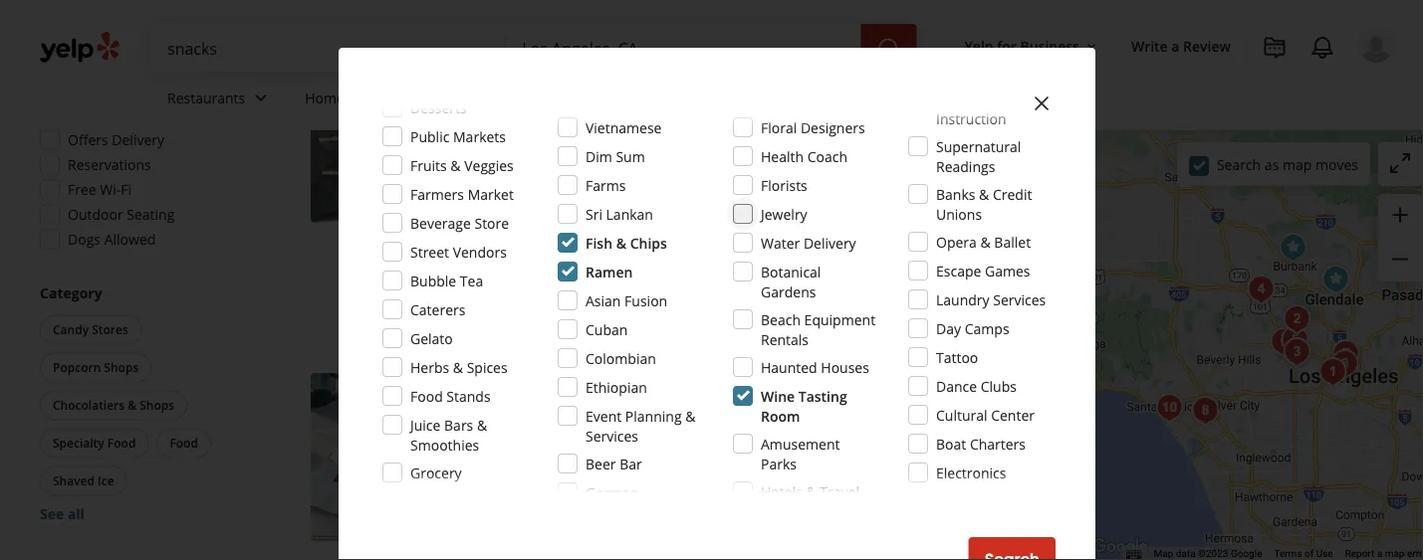 Task type: vqa. For each thing, say whether or not it's contained in the screenshot.
Outstanding
no



Task type: locate. For each thing, give the bounding box(es) containing it.
map left erro
[[1386, 549, 1405, 561]]

dogs inside group
[[68, 231, 101, 250]]

group
[[34, 74, 247, 256], [1379, 194, 1423, 282], [36, 284, 247, 525]]

map
[[1154, 549, 1174, 561]]

1 vertical spatial services
[[994, 290, 1047, 309]]

0 vertical spatial pm
[[617, 149, 638, 167]]

& up instruction
[[986, 89, 996, 108]]

dairy queen/orange julius treat ctr image
[[1274, 228, 1314, 268], [311, 374, 480, 544]]

0 horizontal spatial smoothies
[[411, 436, 480, 455]]

syrups.…"
[[749, 247, 812, 266]]

juice bars & smoothies inside button
[[682, 119, 818, 135]]

1 slideshow element from the top
[[311, 54, 480, 223]]

candy stores button
[[40, 316, 141, 346]]

ice cream & frozen yogurt button up dim
[[504, 117, 670, 137]]

food inside 'button'
[[170, 436, 198, 452]]

stores
[[92, 322, 128, 339]]

1 vertical spatial ice cream & frozen yogurt button
[[504, 413, 670, 433]]

electronics
[[937, 464, 1007, 483]]

report a map erro
[[1346, 549, 1424, 561]]

0 horizontal spatial dairy queen/orange julius treat ctr image
[[311, 374, 480, 544]]

0 horizontal spatial services
[[348, 88, 401, 107]]

ice
[[508, 119, 525, 135], [508, 414, 525, 431], [98, 474, 114, 490]]

& down stands
[[477, 416, 487, 435]]

previous image
[[319, 126, 343, 150]]

1 vertical spatial frozen
[[583, 414, 623, 431]]

map for moves
[[1283, 155, 1313, 174]]

services for home services
[[348, 88, 401, 107]]

0 vertical spatial cream
[[528, 119, 568, 135]]

& left floral
[[744, 119, 753, 135]]

farmers
[[411, 185, 464, 204]]

1 vertical spatial dogs
[[68, 231, 101, 250]]

2 vertical spatial services
[[586, 427, 639, 446]]

1 vertical spatial outdoor
[[524, 295, 573, 311]]

smoothies inside juice bars & smoothies
[[411, 436, 480, 455]]

None search field
[[151, 24, 921, 72]]

services down event at the bottom of the page
[[586, 427, 639, 446]]

slideshow element
[[311, 54, 480, 223], [311, 374, 480, 544]]

0 vertical spatial dogs
[[859, 119, 888, 135]]

2 horizontal spatial of
[[1305, 549, 1314, 561]]

ethiopian
[[586, 378, 648, 397]]

places
[[626, 227, 667, 246]]

ice cream & frozen yogurt link
[[504, 117, 670, 137], [504, 413, 670, 433]]

2 ice cream & frozen yogurt button from the top
[[504, 413, 670, 433]]

& inside fitness & instruction
[[986, 89, 996, 108]]

juice bars & smoothies up health
[[682, 119, 818, 135]]

veggies
[[465, 156, 514, 175]]

bars down food stands
[[444, 416, 474, 435]]

farms
[[586, 176, 626, 195]]

write
[[1132, 36, 1169, 55]]

healthy dining
[[651, 176, 745, 195]]

kream image
[[1314, 353, 1353, 393]]

bars inside button
[[714, 119, 740, 135]]

1 horizontal spatial map
[[1386, 549, 1405, 561]]

1 vertical spatial of
[[546, 497, 560, 516]]

designers
[[801, 118, 866, 137]]

of down because on the top
[[677, 247, 690, 266]]

1 horizontal spatial shops
[[140, 398, 174, 415]]

smoothie/juice
[[526, 227, 623, 246]]

bars left floral
[[714, 119, 740, 135]]

1 vertical spatial 88 hotdog & juicy image
[[1278, 333, 1318, 373]]

juice down food stands
[[411, 416, 441, 435]]

specialty food button
[[40, 429, 149, 459]]

ice cream & frozen yogurt button
[[504, 117, 670, 137], [504, 413, 670, 433]]

ice cream & frozen yogurt up dim
[[508, 119, 666, 135]]

0 horizontal spatial shops
[[104, 360, 139, 377]]

juice up healthy dining
[[682, 119, 711, 135]]

joy of winter in a cup link
[[505, 476, 1018, 556]]

usually
[[822, 227, 868, 246]]

desserts
[[411, 98, 467, 117]]

shaved ice button
[[40, 467, 127, 497]]

jewelry
[[761, 205, 808, 224]]

amusement
[[761, 435, 840, 454]]

©2023
[[1199, 549, 1229, 561]]

ice down dairy
[[508, 414, 525, 431]]

yogurt down queen/orange
[[626, 414, 666, 431]]

0 vertical spatial bars
[[714, 119, 740, 135]]

open until 10:00 pm
[[504, 149, 638, 167]]

info icon image
[[751, 177, 766, 193], [751, 177, 766, 193]]

map region
[[919, 0, 1424, 561]]

map for erro
[[1386, 549, 1405, 561]]

16 info v2 image
[[439, 1, 455, 17]]

ice cream & frozen yogurt link up dim
[[504, 117, 670, 137]]

floral
[[761, 118, 797, 137]]

a right 'report'
[[1378, 549, 1383, 561]]

pm right dim
[[617, 149, 638, 167]]

0 vertical spatial slideshow element
[[311, 54, 480, 223]]

shaved
[[53, 474, 95, 490]]

2 vertical spatial a
[[1378, 549, 1383, 561]]

1 vertical spatial yogurt
[[626, 414, 666, 431]]

1 vertical spatial ice
[[508, 414, 525, 431]]

chips
[[630, 234, 668, 253]]

water delivery
[[761, 234, 857, 253]]

a right "in"
[[632, 497, 640, 516]]

& inside banks & credit unions
[[980, 185, 990, 204]]

0 horizontal spatial outdoor
[[68, 206, 123, 225]]

1 vertical spatial bars
[[444, 416, 474, 435]]

dogs down outdoor seating
[[68, 231, 101, 250]]

kaminari gyoza bar image
[[1326, 345, 1365, 385]]

ice cream & frozen yogurt button up 'until 8:00 pm'
[[504, 413, 670, 433]]

& inside juice bars & smoothies
[[477, 416, 487, 435]]

spices
[[467, 358, 508, 377]]

2 slideshow element from the top
[[311, 374, 480, 544]]

1 vertical spatial slideshow element
[[311, 374, 480, 544]]

restaurants link
[[151, 72, 289, 130]]

2 vertical spatial ice
[[98, 474, 114, 490]]

2 vertical spatial of
[[1305, 549, 1314, 561]]

map right as
[[1283, 155, 1313, 174]]

0 vertical spatial ice cream & frozen yogurt link
[[504, 117, 670, 137]]

ice for 2nd ice cream & frozen yogurt link from the bottom of the page
[[508, 119, 525, 135]]

smoothies up "grocery"
[[411, 436, 480, 455]]

0 horizontal spatial delivery
[[112, 131, 164, 150]]

dogs inside button
[[859, 119, 888, 135]]

0 vertical spatial until
[[545, 149, 574, 167]]

1 cream from the top
[[528, 119, 568, 135]]

dairy queen/orange julius treat ctr image inside map region
[[1274, 228, 1314, 268]]

keyboard shortcuts image
[[1127, 550, 1143, 560]]

a inside write a review link
[[1172, 36, 1180, 55]]

0 vertical spatial juice
[[682, 119, 711, 135]]

review
[[1184, 36, 1232, 55]]

search
[[1218, 155, 1262, 174]]

yogurt up sum
[[626, 119, 666, 135]]

1 yogurt from the top
[[626, 119, 666, 135]]

allowed
[[104, 231, 156, 250]]

popcorn shops button
[[40, 354, 152, 384]]

outdoor down free wi-fi
[[68, 206, 123, 225]]

center
[[992, 406, 1035, 425]]

1 vertical spatial map
[[1386, 549, 1405, 561]]

the
[[728, 227, 750, 246]]

sunny blue image
[[1150, 389, 1190, 428]]

cream down dairy
[[528, 414, 568, 431]]

1 horizontal spatial dairy queen/orange julius treat ctr image
[[1274, 228, 1314, 268]]

projects image
[[1263, 36, 1287, 60]]

2 ice cream & frozen yogurt from the top
[[508, 414, 666, 431]]

juice bars & smoothies
[[682, 119, 818, 135], [411, 416, 487, 455]]

& left travel on the right bottom of page
[[807, 483, 817, 502]]

1 horizontal spatial dogs
[[859, 119, 888, 135]]

herbs
[[411, 358, 450, 377]]

1 ice cream & frozen yogurt button from the top
[[504, 117, 670, 137]]

1 horizontal spatial delivery
[[654, 295, 701, 311]]

of for joy of winter in a cup
[[546, 497, 560, 516]]

ice cream & frozen yogurt up 'until 8:00 pm'
[[508, 414, 666, 431]]

zoom out image
[[1389, 248, 1413, 271]]

services inside business categories element
[[348, 88, 401, 107]]

shops up "food" 'button'
[[140, 398, 174, 415]]

0 vertical spatial delivery
[[112, 131, 164, 150]]

start order link
[[895, 282, 1019, 325]]

previous image
[[319, 447, 343, 471]]

escape
[[937, 262, 982, 280]]

1 horizontal spatial outdoor
[[524, 295, 573, 311]]

2 vertical spatial delivery
[[654, 295, 701, 311]]

cream
[[528, 119, 568, 135], [528, 414, 568, 431]]

0 vertical spatial services
[[348, 88, 401, 107]]

write a review
[[1132, 36, 1232, 55]]

banks & credit unions
[[937, 185, 1033, 224]]

1 horizontal spatial of
[[677, 247, 690, 266]]

dogs right hot
[[859, 119, 888, 135]]

smoothies up health
[[756, 119, 818, 135]]

0 horizontal spatial map
[[1283, 155, 1313, 174]]

home services link
[[289, 72, 445, 130]]

dogs
[[859, 119, 888, 135], [68, 231, 101, 250]]

2 ice cream & frozen yogurt link from the top
[[504, 413, 670, 433]]

until up the "grab-and-go"
[[545, 149, 574, 167]]

0 vertical spatial a
[[1172, 36, 1180, 55]]

0 vertical spatial outdoor
[[68, 206, 123, 225]]

of left use
[[1305, 549, 1314, 561]]

credit
[[993, 185, 1033, 204]]

0 horizontal spatial dogs
[[68, 231, 101, 250]]

colombian
[[586, 349, 656, 368]]

ice for 2nd ice cream & frozen yogurt link from the top of the page
[[508, 414, 525, 431]]

0 horizontal spatial a
[[632, 497, 640, 516]]

of inside "where have u been juicy?!?! i'm always slightly disappointed with smoothie/juice places because the drinks are usually way too sweet and taste like they're made of artificial syrups.…"
[[677, 247, 690, 266]]

1 vertical spatial dairy queen/orange julius treat ctr image
[[311, 374, 480, 544]]

1 vertical spatial smoothies
[[411, 436, 480, 455]]

1 horizontal spatial smoothies
[[756, 119, 818, 135]]

& down dairy queen/orange julius treat ctr
[[686, 407, 696, 426]]

0 vertical spatial ice
[[508, 119, 525, 135]]

dance clubs
[[937, 377, 1017, 396]]

artificial
[[694, 247, 745, 266]]

1 horizontal spatial juice
[[682, 119, 711, 135]]

0 vertical spatial yogurt
[[626, 119, 666, 135]]

dialog containing fitness & instruction
[[0, 0, 1424, 561]]

0 vertical spatial juice bars & smoothies
[[682, 119, 818, 135]]

& right chocolatiers
[[128, 398, 137, 415]]

0 vertical spatial ice cream & frozen yogurt button
[[504, 117, 670, 137]]

1 vertical spatial ice cream & frozen yogurt link
[[504, 413, 670, 433]]

1 horizontal spatial juice bars & smoothies
[[682, 119, 818, 135]]

services left 24 chevron down v2 icon
[[348, 88, 401, 107]]

1 vertical spatial pm
[[609, 444, 630, 463]]

juice inside button
[[682, 119, 711, 135]]

outdoor for outdoor seating
[[524, 295, 573, 311]]

day
[[937, 319, 962, 338]]

dialog
[[0, 0, 1424, 561]]

health
[[761, 147, 804, 166]]

laundry
[[937, 290, 990, 309]]

supernatural readings
[[937, 137, 1022, 176]]

business categories element
[[151, 72, 1395, 130]]

food for food stands
[[411, 387, 443, 406]]

haunted houses
[[761, 358, 870, 377]]

shops up chocolatiers & shops
[[104, 360, 139, 377]]

with
[[940, 207, 967, 226]]

10:00
[[578, 149, 614, 167]]

cream for first ice cream & frozen yogurt button from the bottom
[[528, 414, 568, 431]]

0 vertical spatial smoothies
[[756, 119, 818, 135]]

cream up open until 10:00 pm on the top of the page
[[528, 119, 568, 135]]

food button
[[157, 429, 211, 459]]

2 cream from the top
[[528, 414, 568, 431]]

shops inside button
[[104, 360, 139, 377]]

1 vertical spatial delivery
[[804, 234, 857, 253]]

of right joy
[[546, 497, 560, 516]]

ice inside button
[[98, 474, 114, 490]]

0 horizontal spatial food
[[107, 436, 136, 452]]

& left credit
[[980, 185, 990, 204]]

1 ice cream & frozen yogurt link from the top
[[504, 117, 670, 137]]

frozen up 8:00
[[583, 414, 623, 431]]

0 vertical spatial map
[[1283, 155, 1313, 174]]

frozen for 2nd ice cream & frozen yogurt link from the bottom of the page
[[583, 119, 623, 135]]

ice up open
[[508, 119, 525, 135]]

2 frozen from the top
[[583, 414, 623, 431]]

hotels
[[761, 483, 803, 502]]

1 ice cream & frozen yogurt from the top
[[508, 119, 666, 135]]

0 vertical spatial frozen
[[583, 119, 623, 135]]

0 horizontal spatial juice bars & smoothies
[[411, 416, 487, 455]]

1 vertical spatial juice
[[411, 416, 441, 435]]

0 vertical spatial shops
[[104, 360, 139, 377]]

1 vertical spatial ice cream & frozen yogurt
[[508, 414, 666, 431]]

services down games
[[994, 290, 1047, 309]]

0 horizontal spatial juice
[[411, 416, 441, 435]]

delivery for water delivery
[[804, 234, 857, 253]]

1 horizontal spatial food
[[170, 436, 198, 452]]

market
[[468, 185, 514, 204]]

1 vertical spatial shops
[[140, 398, 174, 415]]

2 horizontal spatial food
[[411, 387, 443, 406]]

until left 8:00
[[545, 444, 574, 463]]

botanical gardens
[[761, 263, 821, 301]]

0 vertical spatial ice cream & frozen yogurt
[[508, 119, 666, 135]]

pm right 8:00
[[609, 444, 630, 463]]

erro
[[1408, 549, 1424, 561]]

map data ©2023 google
[[1154, 549, 1263, 561]]

until
[[545, 149, 574, 167], [545, 444, 574, 463]]

more link
[[815, 247, 852, 266]]

0 horizontal spatial of
[[546, 497, 560, 516]]

88 hotdog & juicy image
[[311, 54, 480, 223], [1278, 333, 1318, 373]]

$$$
[[158, 13, 179, 30]]

way
[[871, 227, 897, 246]]

1 horizontal spatial bars
[[714, 119, 740, 135]]

1 horizontal spatial a
[[1172, 36, 1180, 55]]

chocolatiers & shops button
[[40, 392, 187, 421]]

& right fish at left
[[616, 234, 627, 253]]

16 speech v2 image
[[504, 210, 520, 226]]

ice cream & frozen yogurt link up 'until 8:00 pm'
[[504, 413, 670, 433]]

1 frozen from the top
[[583, 119, 623, 135]]

disappointed
[[851, 207, 936, 226]]

0 vertical spatial of
[[677, 247, 690, 266]]

delivery
[[112, 131, 164, 150], [804, 234, 857, 253], [654, 295, 701, 311]]

1 vertical spatial until
[[545, 444, 574, 463]]

2 horizontal spatial services
[[994, 290, 1047, 309]]

1 vertical spatial juice bars & smoothies
[[411, 416, 487, 455]]

2 horizontal spatial delivery
[[804, 234, 857, 253]]

sri lankan
[[586, 205, 654, 224]]

1 vertical spatial a
[[632, 497, 640, 516]]

outdoor seating
[[68, 206, 175, 225]]

1 vertical spatial cream
[[528, 414, 568, 431]]

tea
[[460, 272, 484, 290]]

of
[[677, 247, 690, 266], [546, 497, 560, 516], [1305, 549, 1314, 561]]

healthy
[[651, 176, 701, 195]]

outdoor down taste in the left top of the page
[[524, 295, 573, 311]]

shaved ice
[[53, 474, 114, 490]]

google image
[[1088, 535, 1154, 561]]

ice right shaved
[[98, 474, 114, 490]]

frozen up dim
[[583, 119, 623, 135]]

2 horizontal spatial a
[[1378, 549, 1383, 561]]

1 horizontal spatial services
[[586, 427, 639, 446]]

asian fusion
[[586, 291, 668, 310]]

juice bars & smoothies down food stands
[[411, 416, 487, 455]]

yelp for business button
[[957, 28, 1108, 64]]

a right write
[[1172, 36, 1180, 55]]

16 grab and go v2 image
[[504, 178, 520, 194]]

group containing category
[[36, 284, 247, 525]]

0 horizontal spatial 88 hotdog & juicy image
[[311, 54, 480, 223]]

smoothies inside juice bars & smoothies button
[[756, 119, 818, 135]]

0 vertical spatial dairy queen/orange julius treat ctr image
[[1274, 228, 1314, 268]]

0 horizontal spatial bars
[[444, 416, 474, 435]]

1 horizontal spatial 88 hotdog & juicy image
[[1278, 333, 1318, 373]]



Task type: describe. For each thing, give the bounding box(es) containing it.
of for terms of use
[[1305, 549, 1314, 561]]

juice inside juice bars & smoothies
[[411, 416, 441, 435]]

store
[[475, 214, 509, 233]]

go
[[590, 176, 606, 195]]

0 vertical spatial 88 hotdog & juicy image
[[311, 54, 480, 223]]

boat
[[937, 435, 967, 454]]

sri
[[586, 205, 603, 224]]

home
[[305, 88, 345, 107]]

opera
[[937, 233, 977, 252]]

"where have u been juicy?!?! i'm always slightly disappointed with smoothie/juice places because the drinks are usually way too sweet and taste like they're made of artificial syrups.…"
[[526, 207, 993, 266]]

next image
[[448, 126, 472, 150]]

joy of winter in a cup
[[521, 497, 671, 516]]

2 yogurt from the top
[[626, 414, 666, 431]]

u
[[621, 207, 631, 226]]

vendors
[[453, 243, 507, 262]]

& inside juice bars & smoothies button
[[744, 119, 753, 135]]

start order
[[914, 293, 1000, 315]]

farmers market
[[411, 185, 514, 204]]

are
[[797, 227, 818, 246]]

clubs
[[981, 377, 1017, 396]]

dairy queen/orange julius treat ctr link
[[504, 374, 863, 402]]

parks
[[761, 455, 797, 474]]

& right fruits
[[451, 156, 461, 175]]

popcorn shops
[[53, 360, 139, 377]]

been
[[635, 207, 670, 226]]

& up open until 10:00 pm on the top of the page
[[571, 119, 580, 135]]

next image
[[448, 447, 472, 471]]

sunny blue image
[[1186, 392, 1226, 431]]

caterers
[[411, 300, 466, 319]]

terms of use
[[1275, 549, 1334, 561]]

mario kart snack station image
[[1242, 270, 1282, 310]]

all
[[68, 506, 85, 525]]

yelp
[[965, 36, 994, 55]]

start
[[914, 293, 952, 315]]

terms of use link
[[1275, 549, 1334, 561]]

& inside chocolatiers & shops button
[[128, 398, 137, 415]]

offers
[[68, 131, 108, 150]]

takeout
[[737, 295, 784, 311]]

expand map image
[[1389, 151, 1413, 175]]

a inside joy of winter in a cup link
[[632, 497, 640, 516]]

asian
[[586, 291, 621, 310]]

close image
[[1030, 92, 1054, 116]]

seating
[[127, 206, 175, 225]]

for
[[998, 36, 1017, 55]]

bars inside juice bars & smoothies
[[444, 416, 474, 435]]

laundry services
[[937, 290, 1047, 309]]

camps
[[965, 319, 1010, 338]]

& left "ballet"
[[981, 233, 991, 252]]

public
[[411, 127, 450, 146]]

delivery for offers delivery
[[112, 131, 164, 150]]

24 chevron down v2 image
[[249, 86, 273, 110]]

& right herbs
[[453, 358, 463, 377]]

because
[[671, 227, 725, 246]]

a for write
[[1172, 36, 1180, 55]]

bhan kanom thai image
[[1278, 300, 1318, 340]]

search image
[[877, 37, 901, 61]]

2 until from the top
[[545, 444, 574, 463]]

$$$$ button
[[193, 6, 243, 37]]

instruction
[[937, 109, 1007, 128]]

ctr
[[833, 374, 863, 402]]

dim
[[586, 147, 613, 166]]

drinks
[[753, 227, 794, 246]]

a for report
[[1378, 549, 1383, 561]]

google
[[1231, 549, 1263, 561]]

katsu sando image
[[1327, 335, 1366, 375]]

beach equipment rentals
[[761, 310, 876, 349]]

juicy?!?!
[[673, 207, 727, 226]]

8:00
[[578, 444, 606, 463]]

queen/orange
[[563, 374, 710, 402]]

notifications image
[[1311, 36, 1335, 60]]

outdoor seating
[[524, 295, 618, 311]]

terms
[[1275, 549, 1303, 561]]

bar
[[620, 455, 642, 474]]

offers delivery
[[68, 131, 164, 150]]

beverage store
[[411, 214, 509, 233]]

fi
[[121, 181, 132, 200]]

treat
[[775, 374, 828, 402]]

specialty food
[[53, 436, 136, 452]]

cultural center
[[937, 406, 1035, 425]]

opera & ballet
[[937, 233, 1031, 252]]

boat charters
[[937, 435, 1026, 454]]

german
[[586, 484, 639, 503]]

too
[[901, 227, 922, 246]]

food inside button
[[107, 436, 136, 452]]

grab-
[[524, 176, 561, 195]]

popcorn
[[53, 360, 101, 377]]

food for food
[[170, 436, 198, 452]]

have
[[582, 207, 617, 226]]

16 chevron down v2 image
[[1084, 39, 1100, 55]]

fusion
[[625, 291, 668, 310]]

24 chevron down v2 image
[[405, 86, 429, 110]]

seating
[[576, 295, 618, 311]]

tattoo
[[937, 348, 979, 367]]

services for laundry services
[[994, 290, 1047, 309]]

supernatural
[[937, 137, 1022, 156]]

& left event at the bottom of the page
[[571, 414, 580, 431]]

beverage
[[411, 214, 471, 233]]

restaurants
[[167, 88, 245, 107]]

outdoor for outdoor seating
[[68, 206, 123, 225]]

free
[[68, 181, 96, 200]]

services inside event planning & services
[[586, 427, 639, 446]]

candy
[[53, 322, 89, 339]]

equipment
[[805, 310, 876, 329]]

cream for 1st ice cream & frozen yogurt button
[[528, 119, 568, 135]]

hotels & travel
[[761, 483, 860, 502]]

sweet
[[926, 227, 964, 246]]

dairy
[[504, 374, 557, 402]]

amusement parks
[[761, 435, 840, 474]]

hot dogs button
[[830, 117, 892, 137]]

cuban
[[586, 320, 628, 339]]

beer bar
[[586, 455, 642, 474]]

16 checkmark v2 image
[[634, 295, 650, 311]]

zoom in image
[[1389, 203, 1413, 227]]

1 until from the top
[[545, 149, 574, 167]]

unions
[[937, 205, 983, 224]]

flavor factory candy image
[[1317, 260, 1356, 300]]

day camps
[[937, 319, 1010, 338]]

frozen for 2nd ice cream & frozen yogurt link from the top of the page
[[583, 414, 623, 431]]

user actions element
[[949, 25, 1423, 147]]

tasting
[[799, 387, 848, 406]]

write a review link
[[1124, 28, 1240, 64]]

order
[[956, 293, 1000, 315]]

88 hotdog & juicy image
[[1278, 333, 1318, 373]]

wine
[[761, 387, 795, 406]]

wow choripan image
[[1276, 321, 1316, 361]]

gelato
[[411, 329, 453, 348]]

report a map erro link
[[1346, 549, 1424, 561]]

shops inside button
[[140, 398, 174, 415]]

levain bakery - larchmont village image
[[1265, 323, 1305, 363]]

room
[[761, 407, 801, 426]]

group containing offers delivery
[[34, 74, 247, 256]]

& inside event planning & services
[[686, 407, 696, 426]]

like
[[562, 247, 584, 266]]

see all
[[40, 506, 85, 525]]



